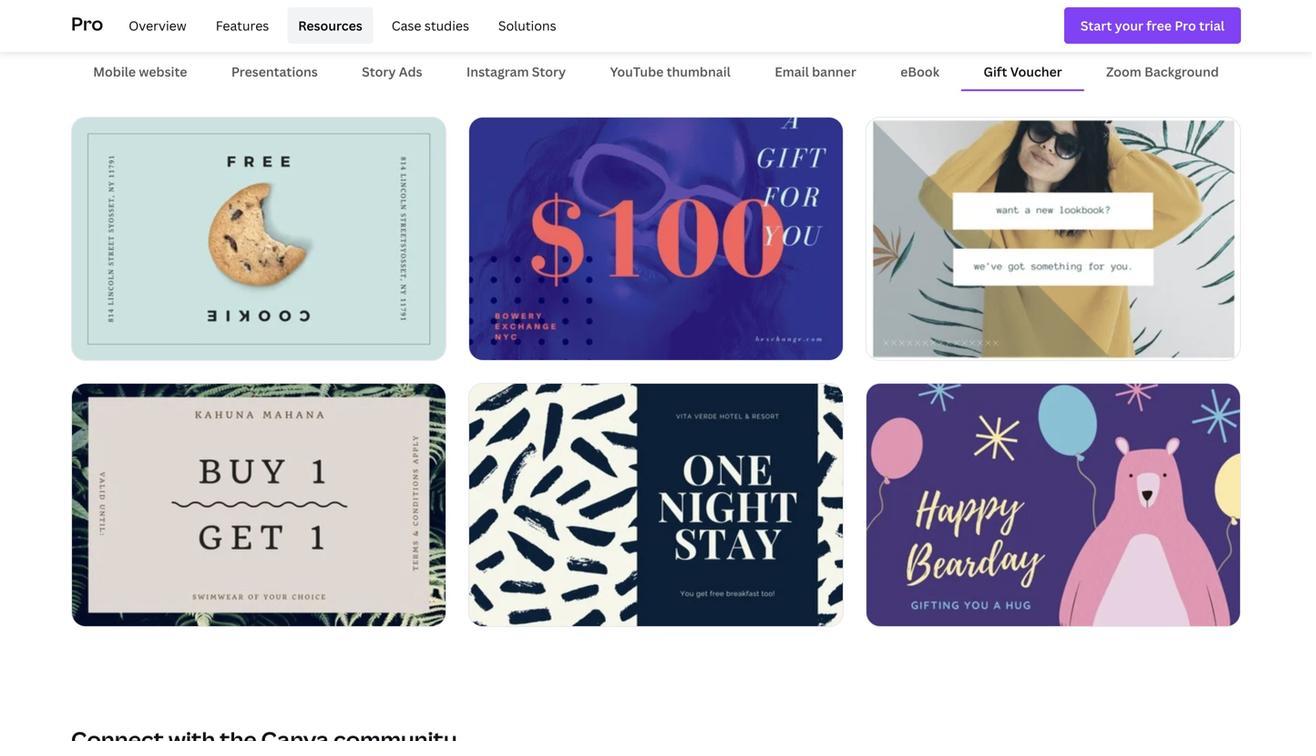 Task type: locate. For each thing, give the bounding box(es) containing it.
gift voucher
[[984, 63, 1063, 80]]

story left ads
[[362, 63, 396, 80]]

mobile website button
[[71, 54, 209, 89]]

gift
[[984, 63, 1008, 80]]

features link
[[205, 7, 280, 44]]

mobile
[[93, 63, 136, 80]]

website
[[139, 63, 187, 80]]

story ads
[[362, 63, 423, 80]]

marketing
[[216, 18, 325, 47]]

menu bar inside pro element
[[111, 7, 568, 44]]

menu bar containing overview
[[111, 7, 568, 44]]

instagram story
[[467, 63, 566, 80]]

voucher
[[1011, 63, 1063, 80]]

business
[[71, 18, 166, 47]]

0 horizontal spatial story
[[362, 63, 396, 80]]

1 horizontal spatial story
[[532, 63, 566, 80]]

menu bar
[[111, 7, 568, 44]]

case studies
[[392, 17, 469, 34]]

features
[[216, 17, 269, 34]]

start your free pro trial image
[[1081, 15, 1225, 36]]

youtube
[[610, 63, 664, 80]]

zoom
[[1107, 63, 1142, 80]]

story
[[362, 63, 396, 80], [532, 63, 566, 80]]

2 story from the left
[[532, 63, 566, 80]]

overview link
[[118, 7, 198, 44]]

story down solutions link
[[532, 63, 566, 80]]

gift voucher button
[[962, 54, 1085, 89]]

solutions link
[[488, 7, 568, 44]]



Task type: vqa. For each thing, say whether or not it's contained in the screenshot.
'Top level navigation' element at the top
no



Task type: describe. For each thing, give the bounding box(es) containing it.
pro element
[[71, 0, 1242, 51]]

1 story from the left
[[362, 63, 396, 80]]

resources link
[[287, 7, 374, 44]]

presentations button
[[209, 54, 340, 89]]

mobile website
[[93, 63, 187, 80]]

presentations
[[231, 63, 318, 80]]

templates
[[330, 18, 441, 47]]

youtube thumbnail
[[610, 63, 731, 80]]

solutions
[[499, 17, 557, 34]]

youtube thumbnail button
[[588, 54, 753, 89]]

background
[[1145, 63, 1220, 80]]

pro
[[71, 11, 103, 36]]

ebook
[[901, 63, 940, 80]]

instagram story button
[[445, 54, 588, 89]]

ebook button
[[879, 54, 962, 89]]

case studies link
[[381, 7, 480, 44]]

banner
[[812, 63, 857, 80]]

resources
[[298, 17, 363, 34]]

ads
[[399, 63, 423, 80]]

and
[[170, 18, 211, 47]]

case
[[392, 17, 422, 34]]

thumbnail
[[667, 63, 731, 80]]

email
[[775, 63, 810, 80]]

instagram
[[467, 63, 529, 80]]

overview
[[129, 17, 187, 34]]

studies
[[425, 17, 469, 34]]

email banner button
[[753, 54, 879, 89]]

zoom background
[[1107, 63, 1220, 80]]

zoom background button
[[1085, 54, 1242, 89]]

email banner
[[775, 63, 857, 80]]

business and marketing templates
[[71, 18, 441, 47]]

story ads button
[[340, 54, 445, 89]]



